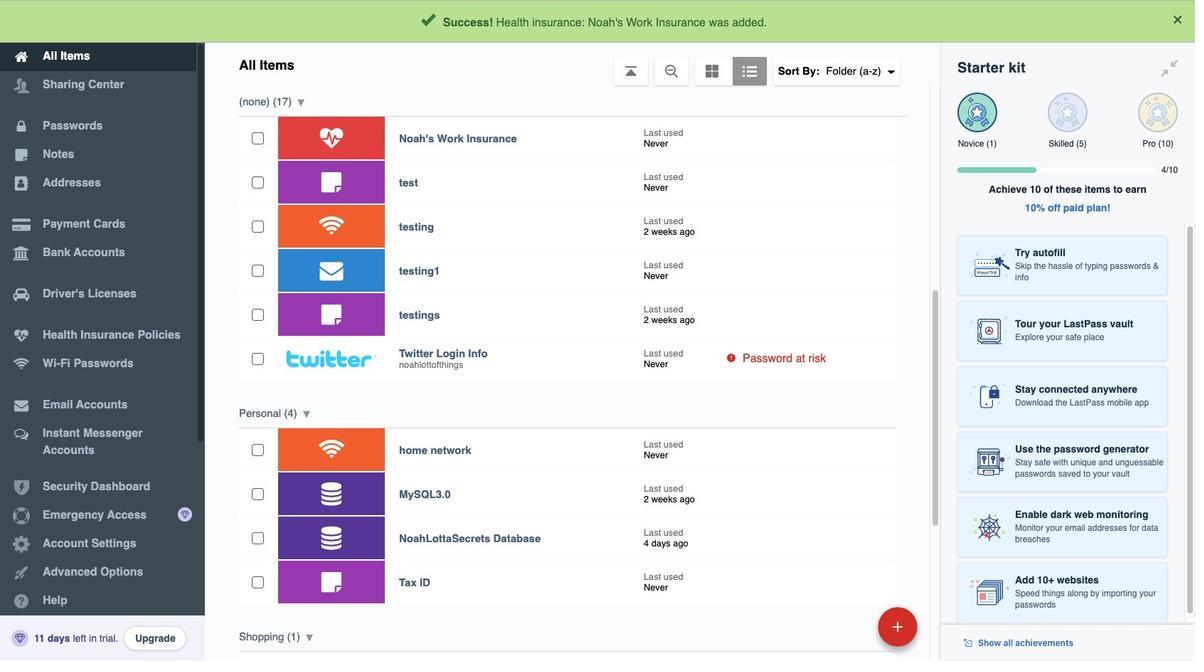 Task type: vqa. For each thing, say whether or not it's contained in the screenshot.
Main Navigation navigation
yes



Task type: describe. For each thing, give the bounding box(es) containing it.
vault options navigation
[[205, 43, 941, 85]]

main navigation navigation
[[0, 0, 205, 661]]

new item element
[[780, 606, 923, 647]]



Task type: locate. For each thing, give the bounding box(es) containing it.
Search search field
[[343, 6, 912, 37]]

alert
[[0, 0, 1196, 43]]

search my vault text field
[[343, 6, 912, 37]]

new item navigation
[[780, 603, 927, 661]]



